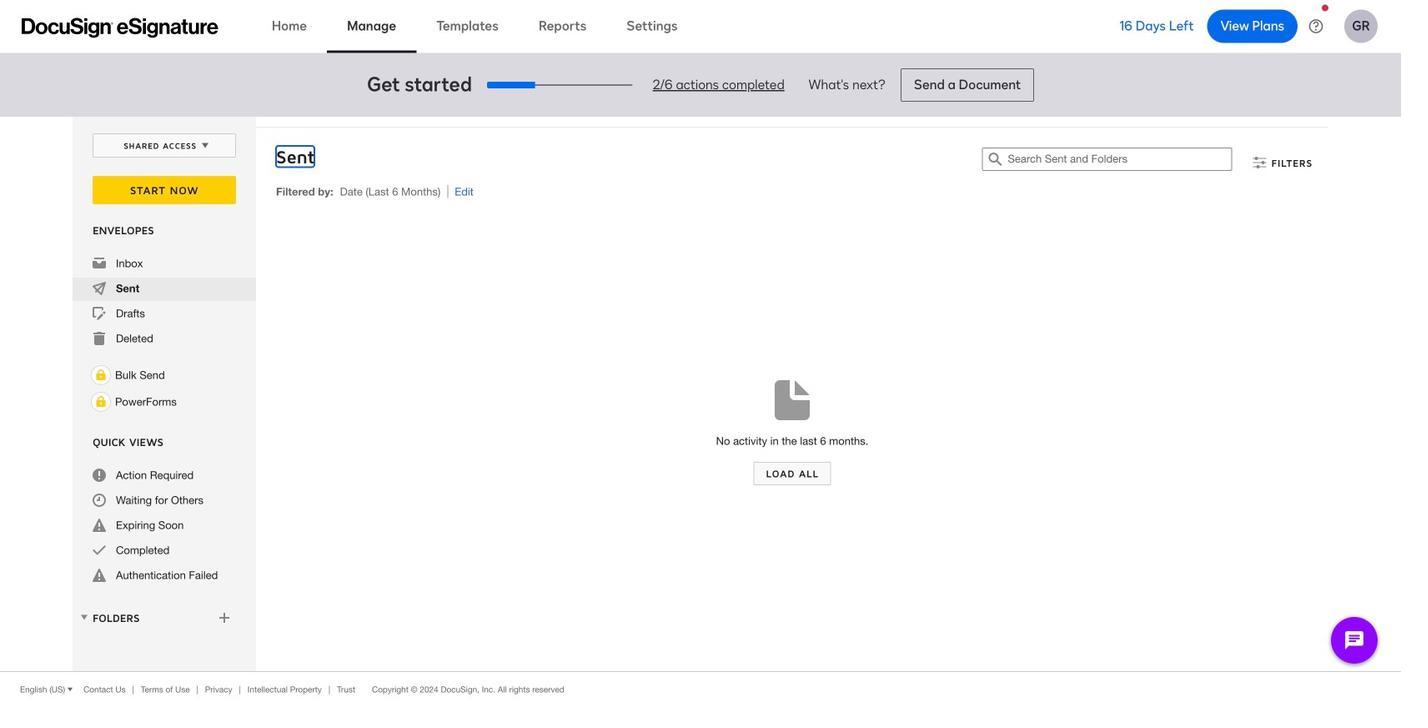 Task type: vqa. For each thing, say whether or not it's contained in the screenshot.
first the lock image from the top
yes



Task type: locate. For each thing, give the bounding box(es) containing it.
alert image
[[93, 519, 106, 532], [93, 569, 106, 582]]

lock image
[[91, 392, 111, 412]]

trash image
[[93, 332, 106, 345]]

0 vertical spatial alert image
[[93, 519, 106, 532]]

1 vertical spatial alert image
[[93, 569, 106, 582]]

more info region
[[0, 672, 1402, 707]]

alert image down the 'completed' icon
[[93, 569, 106, 582]]

alert image up the 'completed' icon
[[93, 519, 106, 532]]

docusign esignature image
[[22, 18, 219, 38]]

draft image
[[93, 307, 106, 320]]

secondary navigation region
[[73, 117, 1333, 672]]

clock image
[[93, 494, 106, 507]]



Task type: describe. For each thing, give the bounding box(es) containing it.
completed image
[[93, 544, 106, 557]]

action required image
[[93, 469, 106, 482]]

view folders image
[[78, 611, 91, 624]]

inbox image
[[93, 257, 106, 270]]

1 alert image from the top
[[93, 519, 106, 532]]

2 alert image from the top
[[93, 569, 106, 582]]

lock image
[[91, 365, 111, 385]]

Search Sent and Folders text field
[[1008, 149, 1232, 170]]

sent image
[[93, 282, 106, 295]]



